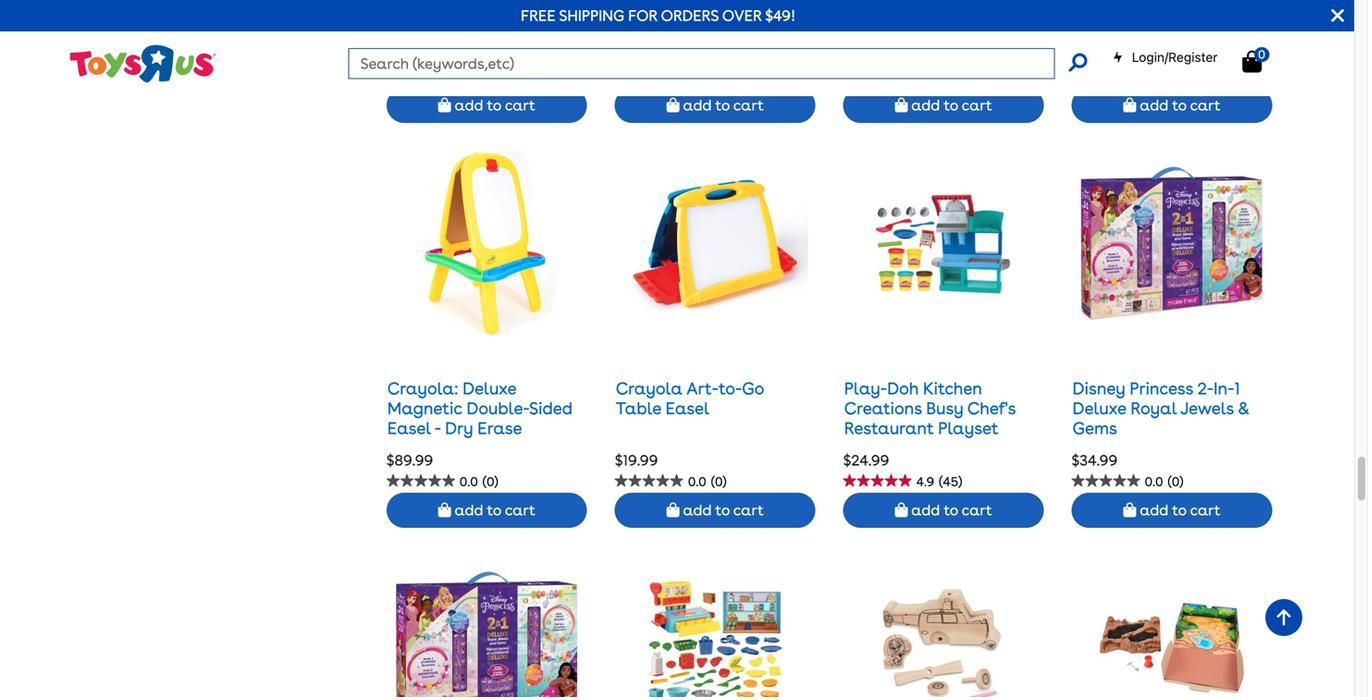 Task type: locate. For each thing, give the bounding box(es) containing it.
0 horizontal spatial (0)
[[483, 35, 498, 51]]

(0) for $29.99
[[940, 35, 955, 51]]

disney princess 2-in-1 deluxe royal jewels & gems
[[1073, 345, 1250, 405]]

easel for crayola
[[666, 365, 710, 385]]

play-doh supermarket spree playset image
[[639, 522, 791, 698]]

0 link
[[1242, 47, 1281, 74]]

2 (0) from the left
[[940, 35, 955, 51]]

orders
[[661, 6, 719, 25]]

easel up includes
[[387, 385, 431, 405]]

(0) inside $24.87 0.0 (0)
[[1168, 35, 1184, 51]]

2-
[[1198, 345, 1214, 365]]

$29.99
[[843, 13, 890, 31]]

gems
[[1073, 385, 1117, 405]]

easel inside crayola: deluxe magnetic double-sided easel - dry erase includes crayons, stickers, magnet letters & gears, ages 3+
[[387, 385, 431, 405]]

gears,
[[403, 445, 454, 465]]

easel down art-
[[666, 365, 710, 385]]

erase
[[477, 385, 522, 405]]

$49!
[[765, 6, 796, 25]]

-
[[435, 385, 441, 405]]

0 horizontal spatial 0.0 (0)
[[460, 35, 498, 51]]

0 horizontal spatial &
[[387, 445, 399, 465]]

& down 1
[[1238, 365, 1250, 385]]

add to cart
[[451, 62, 535, 80], [680, 62, 764, 80], [908, 62, 992, 80], [1136, 62, 1221, 80], [451, 467, 535, 485], [680, 467, 764, 485], [908, 467, 992, 485], [1136, 467, 1221, 485]]

disney princess 2-in-1 deluxe royal jewels & gems image
[[1079, 117, 1265, 302], [394, 522, 580, 698]]

easel
[[666, 365, 710, 385], [387, 385, 431, 405]]

(0)
[[483, 35, 498, 51], [940, 35, 955, 51], [1168, 35, 1184, 51]]

shopping bag image
[[667, 64, 680, 78], [895, 469, 908, 484], [1123, 469, 1136, 484]]

0 vertical spatial disney princess 2-in-1 deluxe royal jewels & gems image
[[1079, 117, 1265, 302]]

cart
[[505, 62, 535, 80], [733, 62, 764, 80], [962, 62, 992, 80], [1190, 62, 1221, 80], [505, 467, 535, 485], [733, 467, 764, 485], [962, 467, 992, 485], [1190, 467, 1221, 485]]

1 horizontal spatial disney princess 2-in-1 deluxe royal jewels & gems image
[[1079, 117, 1265, 302]]

for
[[628, 6, 657, 25]]

free shipping for orders over $49!
[[521, 6, 796, 25]]

& inside crayola: deluxe magnetic double-sided easel - dry erase includes crayons, stickers, magnet letters & gears, ages 3+
[[387, 445, 399, 465]]

crayola: deluxe magnetic double-sided easel - dry erase includes crayons, stickers, magnet letters & gears, ages 3+ link
[[387, 345, 577, 465]]

$24.87
[[1072, 13, 1117, 31]]

doh
[[887, 345, 919, 365]]

$19.99
[[615, 418, 658, 436]]

toys r us image
[[68, 43, 216, 85]]

2 0.0 (0) from the left
[[916, 35, 955, 51]]

0.0
[[460, 35, 478, 51], [916, 35, 935, 51], [1145, 35, 1163, 51], [460, 441, 478, 456]]

play-
[[844, 345, 887, 365]]

princess
[[1130, 345, 1193, 365]]

shopping bag image
[[1242, 50, 1262, 73], [438, 64, 451, 78], [895, 64, 908, 78], [438, 469, 451, 484], [667, 469, 680, 484]]

to
[[487, 62, 501, 80], [715, 62, 730, 80], [944, 62, 958, 80], [1172, 62, 1187, 80], [487, 467, 501, 485], [715, 467, 730, 485], [944, 467, 958, 485], [1172, 467, 1187, 485]]

close button image
[[1331, 6, 1344, 26]]

crayons,
[[457, 405, 528, 425]]

None search field
[[348, 48, 1087, 79]]

1 vertical spatial easel
[[387, 385, 431, 405]]

0 horizontal spatial shopping bag image
[[667, 64, 680, 78]]

1 (0) from the left
[[483, 35, 498, 51]]

3 (0) from the left
[[1168, 35, 1184, 51]]

5.0 (1)
[[688, 35, 723, 51]]

1 horizontal spatial &
[[1238, 365, 1250, 385]]

deluxe inside disney princess 2-in-1 deluxe royal jewels & gems
[[1073, 365, 1126, 385]]

letters
[[522, 425, 577, 445]]

add to cart button
[[386, 54, 587, 89], [615, 54, 816, 89], [843, 54, 1044, 89], [1072, 54, 1272, 89], [386, 459, 587, 494], [615, 459, 816, 494], [843, 459, 1044, 494], [1072, 459, 1272, 494]]

deluxe down disney
[[1073, 365, 1126, 385]]

disney
[[1073, 345, 1125, 365]]

kitchen
[[923, 345, 982, 365]]

art-
[[687, 345, 719, 365]]

deluxe up double-
[[463, 345, 516, 365]]

1 vertical spatial &
[[387, 445, 399, 465]]

stickers,
[[387, 425, 452, 445]]

0.0 link
[[386, 439, 498, 456]]

0 horizontal spatial deluxe
[[463, 345, 516, 365]]

includes
[[387, 405, 453, 425]]

1 horizontal spatial 0.0 (0)
[[916, 35, 955, 51]]

deluxe
[[463, 345, 516, 365], [1073, 365, 1126, 385]]

$24.87 0.0 (0)
[[1072, 13, 1184, 51]]

0.0 inside $24.87 0.0 (0)
[[1145, 35, 1163, 51]]

shipping
[[559, 6, 625, 25]]

play-doh kitchen creations busy chef's restaurant playset
[[844, 345, 1016, 405]]

1 horizontal spatial easel
[[666, 365, 710, 385]]

melissa and doug paw patrol vehicles craft kit, set of 20 image
[[868, 522, 1020, 698]]

0 vertical spatial &
[[1238, 365, 1250, 385]]

deluxe inside crayola: deluxe magnetic double-sided easel - dry erase includes crayons, stickers, magnet letters & gears, ages 3+
[[463, 345, 516, 365]]

chef's
[[967, 365, 1016, 385]]

$34.99
[[1072, 418, 1118, 436]]

1 vertical spatial disney princess 2-in-1 deluxe royal jewels & gems image
[[394, 522, 580, 698]]

easel inside crayola art-to-go table easel
[[666, 365, 710, 385]]

(1)
[[711, 35, 723, 51]]

&
[[1238, 365, 1250, 385], [387, 445, 399, 465]]

0.0 (0)
[[460, 35, 498, 51], [916, 35, 955, 51]]

kinetic sand, dino dig playset with 10 hidden dinosaur bones to discover image
[[1096, 522, 1248, 698]]

in-
[[1214, 345, 1235, 365]]

0
[[1258, 47, 1266, 61]]

disney princess 2-in-1 deluxe royal jewels & gems link
[[1073, 345, 1250, 405]]

& down '$89.99'
[[387, 445, 399, 465]]

magnet
[[456, 425, 518, 445]]

login/register
[[1132, 49, 1218, 65]]

crayola art-to-go table easel image
[[623, 117, 808, 302]]

(45) link
[[843, 439, 962, 456]]

1 0.0 (0) from the left
[[460, 35, 498, 51]]

0.0 (0) for $9.99
[[460, 35, 498, 51]]

2 horizontal spatial shopping bag image
[[1123, 469, 1136, 484]]

add
[[455, 62, 483, 80], [683, 62, 712, 80], [911, 62, 940, 80], [1140, 62, 1169, 80], [455, 467, 483, 485], [683, 467, 712, 485], [911, 467, 940, 485], [1140, 467, 1169, 485]]

0 vertical spatial easel
[[666, 365, 710, 385]]

1 horizontal spatial deluxe
[[1073, 365, 1126, 385]]

1 horizontal spatial (0)
[[940, 35, 955, 51]]

2 horizontal spatial (0)
[[1168, 35, 1184, 51]]

0 horizontal spatial easel
[[387, 385, 431, 405]]

go
[[742, 345, 764, 365]]

shopping bag image inside the 0 link
[[1242, 50, 1262, 73]]



Task type: describe. For each thing, give the bounding box(es) containing it.
$89.99
[[386, 418, 433, 436]]

over
[[722, 6, 762, 25]]

double-
[[467, 365, 529, 385]]

1 horizontal spatial shopping bag image
[[895, 469, 908, 484]]

magnetic
[[387, 365, 462, 385]]

(45)
[[939, 441, 962, 456]]

(0) for $9.99
[[483, 35, 498, 51]]

$24.99
[[843, 418, 889, 436]]

Enter Keyword or Item No. search field
[[348, 48, 1055, 79]]

royal
[[1131, 365, 1177, 385]]

1
[[1235, 345, 1240, 365]]

crayola:
[[387, 345, 458, 365]]

login/register button
[[1113, 48, 1218, 67]]

3+
[[501, 445, 520, 465]]

& inside disney princess 2-in-1 deluxe royal jewels & gems
[[1238, 365, 1250, 385]]

$9.99
[[386, 13, 424, 31]]

crayola art-to-go table easel
[[616, 345, 764, 385]]

jewels
[[1181, 365, 1234, 385]]

free
[[521, 6, 556, 25]]

crayola
[[616, 345, 683, 365]]

play-doh kitchen creations busy chef's restaurant playset link
[[844, 345, 1016, 405]]

0.0 (0) for $29.99
[[916, 35, 955, 51]]

crayola: deluxe magnetic double-sided easel - dry erase includes crayons, stickers, magnet letters & gears, ages 3+ image
[[394, 117, 580, 302]]

to-
[[719, 345, 742, 365]]

5.0
[[688, 35, 706, 51]]

ages
[[458, 445, 496, 465]]

creations
[[844, 365, 922, 385]]

playset
[[938, 385, 999, 405]]

table
[[616, 365, 661, 385]]

0 horizontal spatial disney princess 2-in-1 deluxe royal jewels & gems image
[[394, 522, 580, 698]]

crayola art-to-go table easel link
[[616, 345, 764, 385]]

dry
[[445, 385, 473, 405]]

sided
[[529, 365, 573, 385]]

busy
[[926, 365, 964, 385]]

crayola: deluxe magnetic double-sided easel - dry erase includes crayons, stickers, magnet letters & gears, ages 3+
[[387, 345, 577, 465]]

$15.99
[[615, 13, 658, 31]]

free shipping for orders over $49! link
[[521, 6, 796, 25]]

play-doh kitchen creations busy chef's restaurant playset image
[[868, 117, 1020, 302]]

restaurant
[[844, 385, 934, 405]]

easel for crayola:
[[387, 385, 431, 405]]



Task type: vqa. For each thing, say whether or not it's contained in the screenshot.


